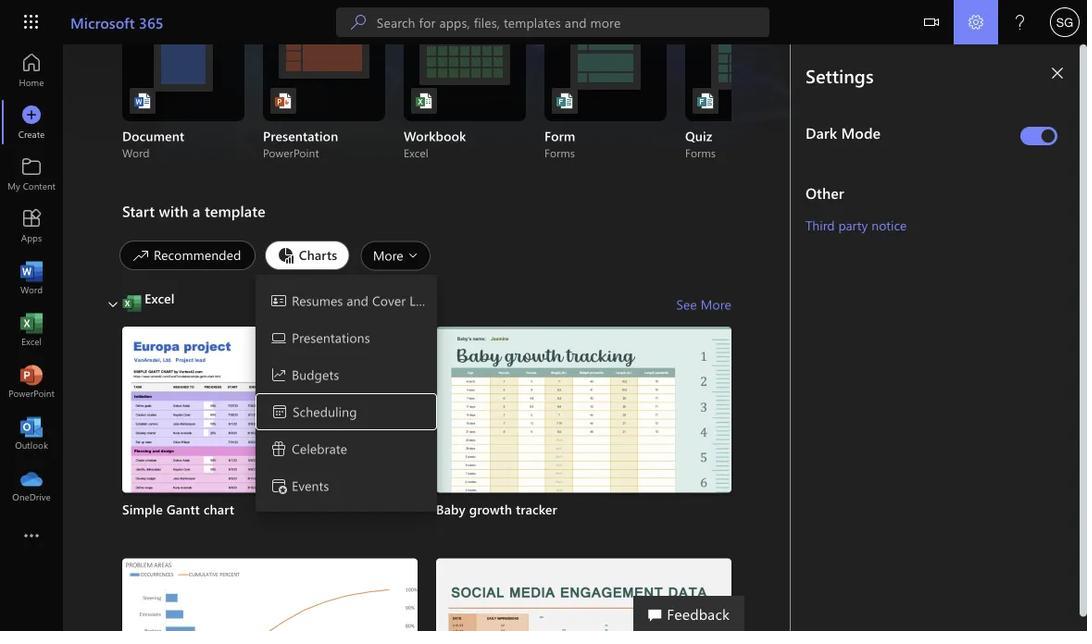 Task type: describe. For each thing, give the bounding box(es) containing it.
Search box. Suggestions appear as you type. search field
[[377, 7, 769, 37]]

resumes
[[292, 292, 343, 309]]

mode
[[841, 122, 881, 142]]

outlook image
[[22, 424, 41, 443]]

simple gantt chart
[[122, 501, 234, 518]]

more inside dropdown button
[[373, 247, 403, 264]]

microsoft 365 banner
[[0, 0, 1087, 48]]

other
[[806, 182, 844, 202]]

feedback
[[667, 604, 730, 624]]

see more link
[[676, 290, 732, 319]]

baby
[[436, 501, 466, 518]]

form forms
[[545, 127, 575, 160]]

other element
[[806, 182, 1065, 203]]

onedrive image
[[22, 476, 41, 494]]

excel inside workbook excel
[[404, 145, 429, 160]]

simple gantt chart list item
[[122, 327, 418, 555]]

2 settings region from the left
[[791, 44, 1087, 632]]

more button
[[356, 241, 435, 271]]

workbook
[[404, 127, 466, 144]]

microsoft 365
[[70, 12, 164, 32]]

start with a template
[[122, 201, 266, 221]]

template
[[205, 201, 266, 221]]

word
[[122, 145, 150, 160]]

workbook excel
[[404, 127, 466, 160]]

resumes and cover letters
[[292, 292, 449, 309]]

see more
[[676, 296, 732, 313]]

cover
[[372, 292, 406, 309]]

charts element
[[265, 241, 349, 270]]

third party notice link
[[806, 216, 907, 233]]

budgets
[[292, 366, 339, 383]]

forms for form
[[545, 145, 575, 160]]

sg button
[[1043, 0, 1087, 44]]

apps image
[[22, 217, 41, 235]]

third
[[806, 216, 835, 233]]

scheduling
[[293, 403, 357, 420]]

0 horizontal spatial excel
[[145, 290, 175, 307]]

word image
[[22, 269, 41, 287]]

excel workbook image
[[415, 92, 433, 110]]


[[107, 299, 119, 310]]

home image
[[22, 61, 41, 80]]

powerpoint image
[[22, 372, 41, 391]]

celebrate
[[292, 440, 347, 457]]

recommended
[[154, 246, 241, 263]]

quiz forms
[[685, 127, 716, 160]]

recommended tab
[[115, 241, 260, 270]]

simple
[[122, 501, 163, 518]]

social media engagement data image
[[436, 559, 732, 632]]

powerpoint
[[263, 145, 319, 160]]

create image
[[22, 113, 41, 131]]

quiz
[[685, 127, 712, 144]]

powerpoint presentation image
[[274, 92, 293, 110]]

none search field inside microsoft 365 banner
[[336, 7, 769, 37]]

settings
[[806, 63, 874, 88]]

with
[[159, 201, 188, 221]]

presentations
[[292, 329, 370, 346]]

tracker
[[516, 501, 557, 518]]

start
[[122, 201, 155, 221]]

chart
[[204, 501, 234, 518]]



Task type: vqa. For each thing, say whether or not it's contained in the screenshot.
Tab List containing Recommended
yes



Task type: locate. For each thing, give the bounding box(es) containing it.
more up cover
[[373, 247, 403, 264]]

charts
[[299, 246, 337, 263]]

word document image
[[133, 92, 152, 110]]

2 forms from the left
[[685, 145, 716, 160]]

presentation powerpoint
[[263, 127, 338, 160]]

party
[[838, 216, 868, 233]]

excel
[[404, 145, 429, 160], [145, 290, 175, 307]]

1 horizontal spatial forms
[[685, 145, 716, 160]]

1 horizontal spatial more
[[701, 296, 732, 313]]

gantt
[[167, 501, 200, 518]]

0 vertical spatial excel
[[404, 145, 429, 160]]

document
[[122, 127, 184, 144]]

document word
[[122, 127, 184, 160]]

tab list containing recommended
[[115, 240, 732, 512]]

1 horizontal spatial excel
[[404, 145, 429, 160]]

forms down quiz
[[685, 145, 716, 160]]

simple gantt chart image
[[122, 327, 418, 555]]

problem analysis with pareto chart image
[[122, 559, 418, 632]]

365
[[139, 12, 164, 32]]

dark mode
[[806, 122, 881, 142]]

third party notice
[[806, 216, 907, 233]]

see
[[676, 296, 697, 313]]

notice
[[872, 216, 907, 233]]

my content image
[[22, 165, 41, 183]]

settings region
[[735, 44, 1087, 632], [791, 44, 1087, 632]]


[[924, 15, 939, 30]]

forms down form
[[545, 145, 575, 160]]

sg
[[1056, 15, 1073, 29]]

menu
[[256, 275, 449, 512]]

excel right "" in the top left of the page
[[145, 290, 175, 307]]

view more apps image
[[22, 528, 41, 546]]

1 settings region from the left
[[735, 44, 1087, 632]]

presentation
[[263, 127, 338, 144]]

excel down workbook
[[404, 145, 429, 160]]

a
[[193, 201, 200, 221]]

forms
[[545, 145, 575, 160], [685, 145, 716, 160]]

0 vertical spatial more
[[373, 247, 403, 264]]

1 vertical spatial excel
[[145, 290, 175, 307]]

baby growth tracker list item
[[436, 327, 732, 555]]

baby growth tracker image
[[436, 327, 732, 555]]

more right 'see'
[[701, 296, 732, 313]]

baby growth tracker
[[436, 501, 557, 518]]

1 forms from the left
[[545, 145, 575, 160]]

list
[[122, 327, 732, 632]]

charts tab
[[260, 241, 354, 270]]

more
[[373, 247, 403, 264], [701, 296, 732, 313]]

growth
[[469, 501, 512, 518]]

 button
[[909, 0, 954, 48]]

1 vertical spatial more
[[701, 296, 732, 313]]

navigation
[[0, 44, 63, 511]]

tab list
[[115, 240, 732, 512]]

microsoft
[[70, 12, 135, 32]]

forms inside the 'form forms'
[[545, 145, 575, 160]]

events
[[292, 477, 329, 494]]

0 horizontal spatial more
[[373, 247, 403, 264]]

dark mode element
[[806, 122, 1013, 143]]

menu containing resumes and cover letters
[[256, 275, 449, 512]]

new quiz image
[[696, 92, 715, 110]]

dark
[[806, 122, 837, 142]]

forms for quiz
[[685, 145, 716, 160]]

None search field
[[336, 7, 769, 37]]

0 horizontal spatial forms
[[545, 145, 575, 160]]

recommended element
[[119, 241, 255, 270]]

form
[[545, 127, 575, 144]]

simple gantt chart link element
[[122, 500, 418, 519]]

and
[[347, 292, 369, 309]]

list containing simple gantt chart
[[122, 327, 732, 632]]

feedback button
[[634, 596, 745, 632]]

baby growth tracker link element
[[436, 500, 732, 519]]

excel image
[[22, 320, 41, 339]]

forms survey image
[[556, 92, 574, 110]]

letters
[[410, 292, 449, 309]]



